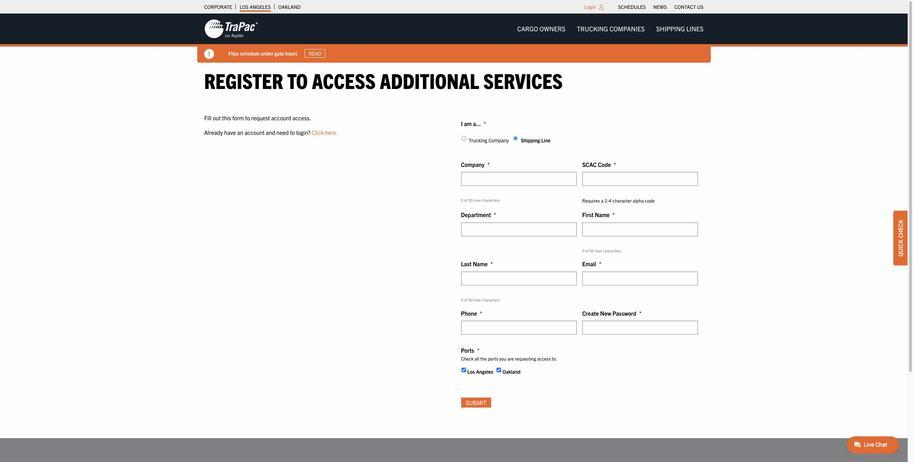 Task type: describe. For each thing, give the bounding box(es) containing it.
alpha
[[633, 198, 644, 204]]

los angeles inside "register to access additional services" main content
[[467, 369, 493, 375]]

ports * check all the ports you are requesting access to.
[[461, 347, 557, 362]]

a
[[601, 198, 604, 204]]

requires a 2-4 character alpha code
[[582, 198, 655, 204]]

0 for first name
[[582, 249, 585, 254]]

scac
[[582, 161, 597, 168]]

1 horizontal spatial account
[[271, 114, 291, 121]]

department *
[[461, 212, 496, 219]]

0 for company
[[461, 198, 463, 203]]

0 of 50 max characters for first name
[[582, 249, 621, 254]]

quick check link
[[894, 211, 908, 266]]

menu bar containing schedules
[[614, 2, 707, 12]]

1 vertical spatial company
[[461, 161, 485, 168]]

los angeles link
[[240, 2, 271, 12]]

password
[[613, 310, 636, 317]]

* right the password
[[639, 310, 642, 317]]

email *
[[582, 261, 601, 268]]

company *
[[461, 161, 490, 168]]

last name *
[[461, 261, 493, 268]]

corporate
[[204, 4, 232, 10]]

services
[[483, 67, 563, 93]]

trucking companies link
[[571, 22, 651, 36]]

click
[[312, 129, 324, 136]]

of for last
[[464, 298, 467, 303]]

* inside ports * check all the ports you are requesting access to.
[[477, 347, 479, 355]]

already
[[204, 129, 223, 136]]

code
[[645, 198, 655, 204]]

all
[[475, 356, 479, 362]]

shipping line
[[521, 137, 551, 144]]

department
[[461, 212, 491, 219]]

1 vertical spatial account
[[245, 129, 265, 136]]

contact us
[[674, 4, 704, 10]]

additional
[[380, 67, 479, 93]]

oakland link
[[278, 2, 301, 12]]

2-
[[605, 198, 609, 204]]

2 vertical spatial to
[[290, 129, 295, 136]]

code
[[598, 161, 611, 168]]

gate
[[275, 50, 284, 57]]

trucking for trucking companies
[[577, 25, 608, 33]]

need
[[276, 129, 289, 136]]

oakland inside "register to access additional services" main content
[[503, 369, 521, 375]]

last
[[461, 261, 472, 268]]

* down requires a 2-4 character alpha code
[[612, 212, 615, 219]]

schedules
[[618, 4, 646, 10]]

click here. link
[[312, 129, 338, 136]]

cargo owners
[[517, 25, 566, 33]]

us
[[697, 4, 704, 10]]

am
[[464, 120, 472, 127]]

character
[[613, 198, 632, 204]]

owners
[[540, 25, 566, 33]]

Oakland checkbox
[[497, 368, 501, 373]]

login
[[584, 4, 596, 10]]

max for first
[[595, 249, 602, 254]]

* right code
[[614, 161, 616, 168]]

out
[[213, 114, 221, 121]]

none submit inside "register to access additional services" main content
[[461, 399, 491, 408]]

of for first
[[585, 249, 589, 254]]

register
[[204, 67, 283, 93]]

request
[[251, 114, 270, 121]]

shipping for shipping lines
[[656, 25, 685, 33]]

max for company
[[474, 198, 481, 203]]

solid image
[[204, 49, 214, 59]]

shipping lines
[[656, 25, 704, 33]]

ports
[[488, 356, 498, 362]]

los inside "register to access additional services" main content
[[467, 369, 475, 375]]

requires
[[582, 198, 600, 204]]

none password field inside "register to access additional services" main content
[[582, 321, 698, 335]]

trucking for trucking company
[[469, 137, 487, 144]]

contact us link
[[674, 2, 704, 12]]

quick
[[897, 240, 904, 257]]

characters for first name *
[[603, 249, 621, 254]]

cargo owners link
[[512, 22, 571, 36]]

* right 'email'
[[599, 261, 601, 268]]

a...
[[473, 120, 481, 127]]

schedules link
[[618, 2, 646, 12]]

flips schedule under gate hours
[[228, 50, 297, 57]]

scac code *
[[582, 161, 616, 168]]

create
[[582, 310, 599, 317]]

ports
[[461, 347, 474, 355]]

50 for first
[[590, 249, 594, 254]]



Task type: locate. For each thing, give the bounding box(es) containing it.
50 for last
[[468, 298, 473, 303]]

of up the phone
[[464, 298, 467, 303]]

lines
[[686, 25, 704, 33]]

max for last
[[474, 298, 481, 303]]

requesting
[[515, 356, 536, 362]]

0 for last name
[[461, 298, 463, 303]]

0 horizontal spatial los angeles
[[240, 4, 271, 10]]

check
[[897, 220, 904, 239], [461, 356, 474, 362]]

4
[[609, 198, 611, 204]]

0 vertical spatial max
[[474, 198, 481, 203]]

0
[[461, 198, 463, 203], [582, 249, 585, 254], [461, 298, 463, 303]]

email
[[582, 261, 596, 268]]

None password field
[[582, 321, 698, 335]]

flips
[[228, 50, 239, 57]]

0 up 'email'
[[582, 249, 585, 254]]

of up department
[[464, 198, 467, 203]]

to right form
[[245, 114, 250, 121]]

menu bar containing cargo owners
[[512, 22, 709, 36]]

1 vertical spatial trucking
[[469, 137, 487, 144]]

characters for last name *
[[482, 298, 500, 303]]

name right last
[[473, 261, 488, 268]]

here.
[[325, 129, 338, 136]]

1 vertical spatial to
[[245, 114, 250, 121]]

are
[[507, 356, 514, 362]]

1 horizontal spatial los
[[467, 369, 475, 375]]

max up email *
[[595, 249, 602, 254]]

read link
[[305, 49, 325, 58]]

0 vertical spatial 0 of 50 max characters
[[461, 198, 500, 203]]

los angeles down the the
[[467, 369, 493, 375]]

None text field
[[461, 172, 577, 186], [582, 223, 698, 237], [461, 272, 577, 286], [461, 172, 577, 186], [582, 223, 698, 237], [461, 272, 577, 286]]

already have an account and need to login? click here.
[[204, 129, 338, 136]]

trucking right trucking company radio
[[469, 137, 487, 144]]

0 up the phone
[[461, 298, 463, 303]]

0 of 50 max characters for last name
[[461, 298, 500, 303]]

news link
[[653, 2, 667, 12]]

angeles left oakland link
[[250, 4, 271, 10]]

access
[[537, 356, 551, 362]]

1 horizontal spatial company
[[489, 137, 509, 144]]

to
[[287, 67, 308, 93], [245, 114, 250, 121], [290, 129, 295, 136]]

an
[[237, 129, 243, 136]]

0 vertical spatial 0
[[461, 198, 463, 203]]

2 vertical spatial 50
[[468, 298, 473, 303]]

of
[[464, 198, 467, 203], [585, 249, 589, 254], [464, 298, 467, 303]]

angeles inside "register to access additional services" main content
[[476, 369, 493, 375]]

1 horizontal spatial trucking
[[577, 25, 608, 33]]

fill out this form to request account access.
[[204, 114, 311, 121]]

2 vertical spatial characters
[[482, 298, 500, 303]]

0 vertical spatial check
[[897, 220, 904, 239]]

shipping right shipping line radio
[[521, 137, 540, 144]]

trucking down login link
[[577, 25, 608, 33]]

trucking inside "register to access additional services" main content
[[469, 137, 487, 144]]

form
[[232, 114, 244, 121]]

1 horizontal spatial check
[[897, 220, 904, 239]]

los angeles
[[240, 4, 271, 10], [467, 369, 493, 375]]

los angeles image
[[204, 19, 258, 39]]

1 vertical spatial characters
[[603, 249, 621, 254]]

read
[[309, 50, 321, 57]]

shipping lines link
[[651, 22, 709, 36]]

hours
[[285, 50, 297, 57]]

banner
[[0, 14, 913, 63]]

max up department
[[474, 198, 481, 203]]

have
[[224, 129, 236, 136]]

phone *
[[461, 310, 482, 317]]

los
[[240, 4, 248, 10], [467, 369, 475, 375]]

shipping
[[656, 25, 685, 33], [521, 137, 540, 144]]

name down a
[[595, 212, 610, 219]]

2 vertical spatial of
[[464, 298, 467, 303]]

1 vertical spatial of
[[585, 249, 589, 254]]

name
[[595, 212, 610, 219], [473, 261, 488, 268]]

1 vertical spatial 0 of 50 max characters
[[582, 249, 621, 254]]

* right last
[[490, 261, 493, 268]]

* up all
[[477, 347, 479, 355]]

characters for company *
[[482, 198, 500, 203]]

the
[[480, 356, 487, 362]]

companies
[[610, 25, 645, 33]]

50 up department
[[468, 198, 473, 203]]

1 vertical spatial name
[[473, 261, 488, 268]]

1 horizontal spatial los angeles
[[467, 369, 493, 375]]

* down trucking company
[[487, 161, 490, 168]]

oakland right oakland option
[[503, 369, 521, 375]]

1 vertical spatial los angeles
[[467, 369, 493, 375]]

0 horizontal spatial oakland
[[278, 4, 301, 10]]

shipping inside banner
[[656, 25, 685, 33]]

login?
[[296, 129, 310, 136]]

Trucking Company radio
[[461, 136, 466, 141]]

oakland right los angeles link
[[278, 4, 301, 10]]

shipping for shipping line
[[521, 137, 540, 144]]

1 vertical spatial 50
[[590, 249, 594, 254]]

trucking companies
[[577, 25, 645, 33]]

1 vertical spatial 0
[[582, 249, 585, 254]]

to right need
[[290, 129, 295, 136]]

access
[[312, 67, 376, 93]]

0 vertical spatial account
[[271, 114, 291, 121]]

trucking inside menu bar
[[577, 25, 608, 33]]

los inside los angeles link
[[240, 4, 248, 10]]

0 of 50 max characters up the phone *
[[461, 298, 500, 303]]

Shipping Line radio
[[513, 136, 518, 141]]

1 horizontal spatial shipping
[[656, 25, 685, 33]]

1 horizontal spatial oakland
[[503, 369, 521, 375]]

0 vertical spatial name
[[595, 212, 610, 219]]

None submit
[[461, 399, 491, 408]]

0 vertical spatial to
[[287, 67, 308, 93]]

characters
[[482, 198, 500, 203], [603, 249, 621, 254], [482, 298, 500, 303]]

0 vertical spatial company
[[489, 137, 509, 144]]

0 of 50 max characters up email *
[[582, 249, 621, 254]]

* right the phone
[[480, 310, 482, 317]]

shipping down news link
[[656, 25, 685, 33]]

under
[[261, 50, 273, 57]]

and
[[266, 129, 275, 136]]

50
[[468, 198, 473, 203], [590, 249, 594, 254], [468, 298, 473, 303]]

1 vertical spatial oakland
[[503, 369, 521, 375]]

check down ports on the bottom
[[461, 356, 474, 362]]

1 vertical spatial check
[[461, 356, 474, 362]]

line
[[541, 137, 551, 144]]

trucking
[[577, 25, 608, 33], [469, 137, 487, 144]]

max
[[474, 198, 481, 203], [595, 249, 602, 254], [474, 298, 481, 303]]

50 up email *
[[590, 249, 594, 254]]

1 horizontal spatial angeles
[[476, 369, 493, 375]]

of for company
[[464, 198, 467, 203]]

* right department
[[494, 212, 496, 219]]

account up need
[[271, 114, 291, 121]]

0 vertical spatial menu bar
[[614, 2, 707, 12]]

1 vertical spatial los
[[467, 369, 475, 375]]

1 vertical spatial angeles
[[476, 369, 493, 375]]

trucking company
[[469, 137, 509, 144]]

this
[[222, 114, 231, 121]]

0 horizontal spatial name
[[473, 261, 488, 268]]

50 for company
[[468, 198, 473, 203]]

oakland
[[278, 4, 301, 10], [503, 369, 521, 375]]

phone
[[461, 310, 477, 317]]

access.
[[293, 114, 311, 121]]

check up quick
[[897, 220, 904, 239]]

0 up department
[[461, 198, 463, 203]]

first
[[582, 212, 594, 219]]

light image
[[599, 4, 604, 10]]

0 horizontal spatial check
[[461, 356, 474, 362]]

menu bar inside banner
[[512, 22, 709, 36]]

of up 'email'
[[585, 249, 589, 254]]

first name *
[[582, 212, 615, 219]]

login link
[[584, 4, 596, 10]]

news
[[653, 4, 667, 10]]

check inside ports * check all the ports you are requesting access to.
[[461, 356, 474, 362]]

Los Angeles checkbox
[[461, 368, 466, 373]]

0 horizontal spatial account
[[245, 129, 265, 136]]

0 vertical spatial 50
[[468, 198, 473, 203]]

0 of 50 max characters up department *
[[461, 198, 500, 203]]

0 vertical spatial los angeles
[[240, 4, 271, 10]]

0 vertical spatial characters
[[482, 198, 500, 203]]

1 vertical spatial shipping
[[521, 137, 540, 144]]

1 vertical spatial menu bar
[[512, 22, 709, 36]]

50 up the phone *
[[468, 298, 473, 303]]

menu bar
[[614, 2, 707, 12], [512, 22, 709, 36]]

1 vertical spatial max
[[595, 249, 602, 254]]

max up the phone *
[[474, 298, 481, 303]]

los angeles up los angeles image
[[240, 4, 271, 10]]

0 vertical spatial los
[[240, 4, 248, 10]]

shipping inside "register to access additional services" main content
[[521, 137, 540, 144]]

0 horizontal spatial trucking
[[469, 137, 487, 144]]

0 horizontal spatial company
[[461, 161, 485, 168]]

register to access additional services
[[204, 67, 563, 93]]

* right a...
[[484, 120, 486, 127]]

create new password *
[[582, 310, 642, 317]]

1 horizontal spatial name
[[595, 212, 610, 219]]

fill
[[204, 114, 212, 121]]

0 vertical spatial oakland
[[278, 4, 301, 10]]

quick check
[[897, 220, 904, 257]]

los right los angeles option
[[467, 369, 475, 375]]

company down trucking company radio
[[461, 161, 485, 168]]

schedule
[[240, 50, 260, 57]]

you
[[499, 356, 506, 362]]

banner containing cargo owners
[[0, 14, 913, 63]]

name for last name
[[473, 261, 488, 268]]

cargo
[[517, 25, 538, 33]]

0 horizontal spatial los
[[240, 4, 248, 10]]

0 vertical spatial trucking
[[577, 25, 608, 33]]

i
[[461, 120, 463, 127]]

account right an
[[245, 129, 265, 136]]

0 of 50 max characters for company
[[461, 198, 500, 203]]

2 vertical spatial max
[[474, 298, 481, 303]]

register to access additional services main content
[[197, 67, 711, 418]]

2 vertical spatial 0 of 50 max characters
[[461, 298, 500, 303]]

contact
[[674, 4, 696, 10]]

i am a... *
[[461, 120, 486, 127]]

0 vertical spatial angeles
[[250, 4, 271, 10]]

footer
[[0, 439, 908, 463]]

new
[[600, 310, 611, 317]]

angeles down the the
[[476, 369, 493, 375]]

None text field
[[582, 172, 698, 186], [461, 223, 577, 237], [582, 272, 698, 286], [461, 321, 577, 335], [582, 172, 698, 186], [461, 223, 577, 237], [582, 272, 698, 286], [461, 321, 577, 335]]

los up los angeles image
[[240, 4, 248, 10]]

to down the hours
[[287, 67, 308, 93]]

name for first name
[[595, 212, 610, 219]]

2 vertical spatial 0
[[461, 298, 463, 303]]

company left shipping line radio
[[489, 137, 509, 144]]

0 horizontal spatial shipping
[[521, 137, 540, 144]]

0 vertical spatial of
[[464, 198, 467, 203]]

corporate link
[[204, 2, 232, 12]]

to.
[[552, 356, 557, 362]]

0 horizontal spatial angeles
[[250, 4, 271, 10]]

0 vertical spatial shipping
[[656, 25, 685, 33]]

*
[[484, 120, 486, 127], [487, 161, 490, 168], [614, 161, 616, 168], [494, 212, 496, 219], [612, 212, 615, 219], [490, 261, 493, 268], [599, 261, 601, 268], [480, 310, 482, 317], [639, 310, 642, 317], [477, 347, 479, 355]]



Task type: vqa. For each thing, say whether or not it's contained in the screenshot.
menu
no



